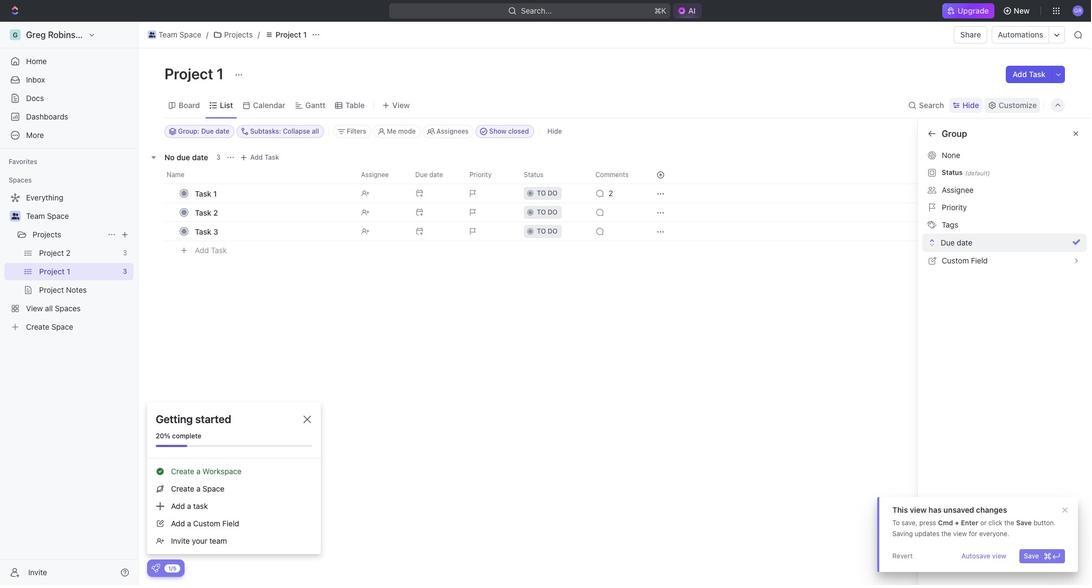 Task type: describe. For each thing, give the bounding box(es) containing it.
no
[[165, 152, 175, 162]]

g
[[13, 31, 18, 39]]

a for task
[[187, 501, 191, 511]]

0 vertical spatial projects link
[[211, 28, 256, 41]]

to for ‎task 2
[[537, 208, 546, 216]]

0 vertical spatial the
[[1005, 519, 1015, 527]]

2 horizontal spatial due date
[[1042, 252, 1070, 260]]

search
[[920, 100, 945, 109]]

list link
[[218, 98, 233, 113]]

closed
[[509, 127, 529, 135]]

new
[[1014, 6, 1030, 15]]

invite for invite
[[28, 567, 47, 577]]

docs
[[26, 93, 44, 103]]

project notes link
[[39, 281, 131, 299]]

view all spaces
[[26, 304, 81, 313]]

to for task 3
[[537, 227, 546, 235]]

assignee button
[[355, 166, 409, 184]]

task 3
[[195, 227, 218, 236]]

filters
[[347, 127, 367, 135]]

task inside task 3 link
[[195, 227, 212, 236]]

1 vertical spatial view
[[954, 530, 968, 538]]

hide inside hide dropdown button
[[963, 100, 980, 109]]

me mode
[[387, 127, 416, 135]]

0 vertical spatial spaces
[[9, 176, 32, 184]]

create for create space
[[26, 322, 49, 331]]

create a space
[[171, 484, 225, 493]]

20% complete
[[156, 432, 202, 440]]

task up name 'dropdown button'
[[265, 153, 279, 161]]

due right group:
[[201, 127, 214, 135]]

status for status
[[524, 171, 544, 179]]

share
[[961, 30, 982, 39]]

everything
[[26, 193, 63, 202]]

name button
[[165, 166, 355, 184]]

inbox link
[[4, 71, 134, 89]]

name
[[167, 171, 185, 179]]

list options button
[[925, 168, 1085, 186]]

enter
[[962, 519, 979, 527]]

gantt link
[[303, 98, 326, 113]]

calendar
[[253, 100, 286, 109]]

due
[[177, 152, 190, 162]]

0 vertical spatial projects
[[224, 30, 253, 39]]

started
[[195, 413, 231, 425]]

view button
[[379, 92, 414, 118]]

more settings button
[[925, 186, 1085, 203]]

comments
[[596, 171, 629, 179]]

team inside tree
[[26, 211, 45, 221]]

tags button
[[925, 216, 1085, 234]]

1 vertical spatial project 1
[[165, 65, 227, 83]]

a for space
[[196, 484, 201, 493]]

a for custom
[[187, 519, 191, 528]]

to do button for ‎task 2
[[518, 203, 589, 222]]

view for view all spaces
[[26, 304, 43, 313]]

getting started
[[156, 413, 231, 425]]

task 3 link
[[192, 224, 353, 239]]

sidebar navigation
[[0, 22, 141, 585]]

to do for ‎task 2
[[537, 208, 558, 216]]

board
[[179, 100, 200, 109]]

show
[[490, 127, 507, 135]]

autosave view
[[962, 552, 1007, 560]]

task up customize button
[[1030, 70, 1046, 79]]

0 horizontal spatial add task
[[195, 245, 227, 255]]

list up group: due date
[[220, 100, 233, 109]]

save button
[[1020, 549, 1066, 563]]

share button
[[954, 26, 988, 43]]

to
[[893, 519, 900, 527]]

more settings
[[942, 190, 991, 199]]

home link
[[4, 53, 134, 70]]

0 vertical spatial team
[[159, 30, 178, 39]]

add a task
[[171, 501, 208, 511]]

priority inside dropdown button
[[470, 171, 492, 179]]

1 vertical spatial team space link
[[26, 208, 131, 225]]

status button
[[518, 166, 589, 184]]

customize for customize list
[[929, 129, 973, 139]]

create a workspace
[[171, 467, 242, 476]]

gr
[[1075, 7, 1083, 14]]

greg robinson's workspace
[[26, 30, 140, 40]]

collapse
[[283, 127, 310, 135]]

Search tasks... text field
[[957, 123, 1065, 140]]

ai
[[689, 6, 696, 15]]

date inside due date dropdown button
[[430, 171, 443, 179]]

project 2 link
[[39, 244, 119, 262]]

0 vertical spatial project 1 link
[[262, 28, 310, 41]]

‎task 1 link
[[192, 186, 353, 201]]

everything link
[[4, 189, 131, 206]]

0 vertical spatial team space
[[159, 30, 201, 39]]

1 vertical spatial add task
[[250, 153, 279, 161]]

subtasks:
[[250, 127, 281, 135]]

upgrade link
[[943, 3, 995, 18]]

1 vertical spatial project 1 link
[[39, 263, 119, 280]]

favorites button
[[4, 155, 42, 168]]

onboarding checklist button element
[[152, 564, 160, 573]]

hide inside hide button
[[548, 127, 562, 135]]

project notes
[[39, 285, 87, 294]]

0 horizontal spatial projects link
[[33, 226, 103, 243]]

2 inside dropdown button
[[609, 188, 613, 198]]

board link
[[177, 98, 200, 113]]

priority button
[[463, 166, 518, 184]]

automations button
[[993, 27, 1049, 43]]

assignee inside button
[[942, 185, 974, 194]]

‎task 2
[[195, 208, 218, 217]]

0 vertical spatial all
[[312, 127, 319, 135]]

field inside 'dropdown button'
[[972, 256, 988, 265]]

autosave view button
[[958, 549, 1012, 563]]

2 horizontal spatial project 1
[[276, 30, 307, 39]]

getting
[[156, 413, 193, 425]]

table link
[[344, 98, 365, 113]]

mode
[[398, 127, 416, 135]]

1 vertical spatial the
[[942, 530, 952, 538]]

priority button
[[925, 199, 1085, 216]]

add up customize button
[[1013, 70, 1028, 79]]

assignees button
[[423, 125, 474, 138]]

due inside button
[[941, 238, 955, 247]]

20%
[[156, 432, 170, 440]]

task down task 3 on the top of page
[[211, 245, 227, 255]]

user group image
[[149, 32, 155, 37]]

revert
[[893, 552, 913, 560]]

list up none button
[[975, 129, 990, 139]]

list options
[[942, 172, 983, 181]]

show closed button
[[476, 125, 534, 138]]

‎task 2 link
[[192, 205, 353, 220]]

do for 3
[[548, 227, 558, 235]]

this view has unsaved changes to save, press cmd + enter or click the save button. saving updates the view for everyone.
[[893, 505, 1056, 538]]

priority inside button
[[942, 203, 968, 212]]

1 / from the left
[[206, 30, 209, 39]]

more for more settings
[[942, 190, 960, 199]]

to do for ‎task 1
[[537, 189, 558, 197]]

create for create a space
[[171, 484, 194, 493]]



Task type: locate. For each thing, give the bounding box(es) containing it.
2 button
[[589, 184, 644, 203]]

more for more
[[26, 130, 44, 140]]

hide up customize list
[[963, 100, 980, 109]]

all right "collapse"
[[312, 127, 319, 135]]

0 vertical spatial field
[[972, 256, 988, 265]]

more button
[[4, 127, 134, 144]]

1 horizontal spatial the
[[1005, 519, 1015, 527]]

1 horizontal spatial hide
[[963, 100, 980, 109]]

save down button.
[[1025, 552, 1040, 560]]

1
[[303, 30, 307, 39], [217, 65, 224, 83], [214, 189, 217, 198], [67, 267, 70, 276]]

due inside dropdown button
[[416, 171, 428, 179]]

add
[[1013, 70, 1028, 79], [250, 153, 263, 161], [195, 245, 209, 255], [171, 501, 185, 511], [171, 519, 185, 528]]

0 horizontal spatial field
[[223, 519, 239, 528]]

upgrade
[[958, 6, 990, 15]]

customize inside button
[[999, 100, 1038, 109]]

spaces down favorites button
[[9, 176, 32, 184]]

1 vertical spatial due date
[[941, 238, 973, 247]]

notes
[[66, 285, 87, 294]]

hide right closed
[[548, 127, 562, 135]]

1 vertical spatial hide
[[548, 127, 562, 135]]

1 vertical spatial field
[[223, 519, 239, 528]]

0 vertical spatial add task
[[1013, 70, 1046, 79]]

1 vertical spatial 2
[[214, 208, 218, 217]]

1 to from the top
[[537, 189, 546, 197]]

updates
[[915, 530, 940, 538]]

3 to do from the top
[[537, 227, 558, 235]]

workspace up create a space
[[203, 467, 242, 476]]

0 horizontal spatial add task button
[[190, 244, 231, 257]]

space down "create a workspace"
[[203, 484, 225, 493]]

2 horizontal spatial add task button
[[1007, 66, 1053, 83]]

0 horizontal spatial team space link
[[26, 208, 131, 225]]

filters button
[[333, 125, 371, 138]]

1 horizontal spatial project 1
[[165, 65, 227, 83]]

view inside tree
[[26, 304, 43, 313]]

1 vertical spatial invite
[[28, 567, 47, 577]]

due right assignee dropdown button
[[416, 171, 428, 179]]

1 ‎task from the top
[[195, 189, 212, 198]]

view inside button
[[393, 100, 410, 109]]

view for this
[[911, 505, 927, 514]]

cmd
[[939, 519, 954, 527]]

2 vertical spatial create
[[171, 484, 194, 493]]

0 horizontal spatial due date
[[416, 171, 443, 179]]

0 horizontal spatial view
[[26, 304, 43, 313]]

list inside button
[[942, 172, 955, 181]]

autosave
[[962, 552, 991, 560]]

1 vertical spatial create
[[171, 467, 194, 476]]

group: due date
[[178, 127, 230, 135]]

add down add a task
[[171, 519, 185, 528]]

due down tags
[[941, 238, 955, 247]]

no due date
[[165, 152, 208, 162]]

do for 1
[[548, 189, 558, 197]]

task down ‎task 2
[[195, 227, 212, 236]]

create
[[26, 322, 49, 331], [171, 467, 194, 476], [171, 484, 194, 493]]

view up create space in the left of the page
[[26, 304, 43, 313]]

all
[[312, 127, 319, 135], [45, 304, 53, 313]]

tree
[[4, 189, 134, 336]]

2 vertical spatial do
[[548, 227, 558, 235]]

0 horizontal spatial team space
[[26, 211, 69, 221]]

‎task down ‎task 1
[[195, 208, 212, 217]]

task
[[1030, 70, 1046, 79], [265, 153, 279, 161], [195, 227, 212, 236], [211, 245, 227, 255]]

1 horizontal spatial add task
[[250, 153, 279, 161]]

create up create a space
[[171, 467, 194, 476]]

0 vertical spatial invite
[[171, 536, 190, 545]]

project 1 link
[[262, 28, 310, 41], [39, 263, 119, 280]]

1 horizontal spatial team space link
[[145, 28, 204, 41]]

saving
[[893, 530, 914, 538]]

+
[[955, 519, 960, 527]]

assignee inside dropdown button
[[361, 171, 389, 179]]

subtasks: collapse all
[[250, 127, 319, 135]]

3 up project notes link
[[123, 267, 127, 275]]

add task button up customize button
[[1007, 66, 1053, 83]]

1 vertical spatial team space
[[26, 211, 69, 221]]

3 do from the top
[[548, 227, 558, 235]]

0 horizontal spatial view
[[911, 505, 927, 514]]

0 horizontal spatial the
[[942, 530, 952, 538]]

custom down task
[[193, 519, 220, 528]]

0 vertical spatial customize
[[999, 100, 1038, 109]]

to do for task 3
[[537, 227, 558, 235]]

tree containing everything
[[4, 189, 134, 336]]

due down tags button
[[1042, 252, 1055, 260]]

customize list
[[929, 129, 990, 139]]

project 2
[[39, 248, 71, 257]]

1 horizontal spatial status
[[942, 168, 963, 177]]

0 vertical spatial team space link
[[145, 28, 204, 41]]

due date button
[[409, 166, 463, 184]]

view
[[393, 100, 410, 109], [26, 304, 43, 313]]

custom inside custom field 'dropdown button'
[[942, 256, 970, 265]]

2 inside tree
[[66, 248, 71, 257]]

space
[[180, 30, 201, 39], [47, 211, 69, 221], [51, 322, 73, 331], [203, 484, 225, 493]]

the right click
[[1005, 519, 1015, 527]]

‎task for ‎task 2
[[195, 208, 212, 217]]

workspace for greg robinson's workspace
[[95, 30, 140, 40]]

projects inside tree
[[33, 230, 61, 239]]

3 right project 2 link
[[123, 249, 127, 257]]

1 horizontal spatial customize
[[999, 100, 1038, 109]]

1 vertical spatial projects
[[33, 230, 61, 239]]

1 horizontal spatial /
[[258, 30, 260, 39]]

1 vertical spatial more
[[942, 190, 960, 199]]

1 horizontal spatial due date
[[941, 238, 973, 247]]

more inside button
[[942, 190, 960, 199]]

⌘k
[[655, 6, 667, 15]]

more inside dropdown button
[[26, 130, 44, 140]]

2 vertical spatial 2
[[66, 248, 71, 257]]

hide button
[[543, 125, 567, 138]]

0 horizontal spatial more
[[26, 130, 44, 140]]

revert button
[[889, 549, 918, 563]]

2 down comments
[[609, 188, 613, 198]]

0 horizontal spatial invite
[[28, 567, 47, 577]]

assignee down list options
[[942, 185, 974, 194]]

0 vertical spatial create
[[26, 322, 49, 331]]

0 vertical spatial assignee
[[361, 171, 389, 179]]

1 inside tree
[[67, 267, 70, 276]]

0 horizontal spatial project 1
[[39, 267, 70, 276]]

user group image
[[11, 213, 19, 219]]

status for status (default)
[[942, 168, 963, 177]]

2 to do button from the top
[[518, 203, 589, 222]]

2 horizontal spatial 2
[[609, 188, 613, 198]]

add task button down task 3 on the top of page
[[190, 244, 231, 257]]

2 / from the left
[[258, 30, 260, 39]]

0 horizontal spatial custom
[[193, 519, 220, 528]]

3 down group: due date
[[216, 153, 221, 161]]

2 vertical spatial due date
[[1042, 252, 1070, 260]]

view for autosave
[[993, 552, 1007, 560]]

add task down task 3 on the top of page
[[195, 245, 227, 255]]

team space down everything
[[26, 211, 69, 221]]

2 for project 2
[[66, 248, 71, 257]]

projects link
[[211, 28, 256, 41], [33, 226, 103, 243]]

custom field
[[942, 256, 988, 265]]

due date inside dropdown button
[[416, 171, 443, 179]]

workspace left user group icon
[[95, 30, 140, 40]]

0 vertical spatial to
[[537, 189, 546, 197]]

2 for ‎task 2
[[214, 208, 218, 217]]

1 vertical spatial to do
[[537, 208, 558, 216]]

add task up customize button
[[1013, 70, 1046, 79]]

2 to from the top
[[537, 208, 546, 216]]

0 vertical spatial save
[[1017, 519, 1033, 527]]

more down list options
[[942, 190, 960, 199]]

1 horizontal spatial workspace
[[203, 467, 242, 476]]

1 vertical spatial customize
[[929, 129, 973, 139]]

team space link
[[145, 28, 204, 41], [26, 208, 131, 225]]

ai button
[[674, 3, 703, 18]]

to do button for task 3
[[518, 222, 589, 241]]

save inside button
[[1025, 552, 1040, 560]]

2 do from the top
[[548, 208, 558, 216]]

has
[[929, 505, 942, 514]]

‎task up ‎task 2
[[195, 189, 212, 198]]

field
[[972, 256, 988, 265], [223, 519, 239, 528]]

to do button for ‎task 1
[[518, 184, 589, 203]]

view
[[911, 505, 927, 514], [954, 530, 968, 538], [993, 552, 1007, 560]]

group up none
[[942, 129, 968, 139]]

settings
[[962, 190, 991, 199]]

automations
[[999, 30, 1044, 39]]

team right user group image
[[26, 211, 45, 221]]

a up task
[[196, 484, 201, 493]]

create down view all spaces
[[26, 322, 49, 331]]

save inside this view has unsaved changes to save, press cmd + enter or click the save button. saving updates the view for everyone.
[[1017, 519, 1033, 527]]

add task
[[1013, 70, 1046, 79], [250, 153, 279, 161], [195, 245, 227, 255]]

group:
[[178, 127, 200, 135]]

close image
[[304, 416, 311, 423]]

1 vertical spatial workspace
[[203, 467, 242, 476]]

greg robinson's workspace, , element
[[10, 29, 21, 40]]

spaces inside tree
[[55, 304, 81, 313]]

home
[[26, 56, 47, 66]]

2 up project notes
[[66, 248, 71, 257]]

2 vertical spatial add task button
[[190, 244, 231, 257]]

search button
[[906, 98, 948, 113]]

1 horizontal spatial projects link
[[211, 28, 256, 41]]

0 vertical spatial due date
[[416, 171, 443, 179]]

team space right user group icon
[[159, 30, 201, 39]]

customize up none
[[929, 129, 973, 139]]

list left options
[[942, 172, 955, 181]]

2 vertical spatial add task
[[195, 245, 227, 255]]

a up create a space
[[196, 467, 201, 476]]

view inside 'button'
[[993, 552, 1007, 560]]

everyone.
[[980, 530, 1010, 538]]

gr button
[[1070, 2, 1087, 20]]

1 horizontal spatial projects
[[224, 30, 253, 39]]

add task up name 'dropdown button'
[[250, 153, 279, 161]]

0 horizontal spatial /
[[206, 30, 209, 39]]

1 vertical spatial do
[[548, 208, 558, 216]]

customize button
[[985, 98, 1041, 113]]

1 vertical spatial spaces
[[55, 304, 81, 313]]

project 1 inside tree
[[39, 267, 70, 276]]

priority
[[470, 171, 492, 179], [942, 203, 968, 212]]

due date
[[416, 171, 443, 179], [941, 238, 973, 247], [1042, 252, 1070, 260]]

1 horizontal spatial spaces
[[55, 304, 81, 313]]

docs link
[[4, 90, 134, 107]]

field down due date button
[[972, 256, 988, 265]]

changes
[[977, 505, 1008, 514]]

3 inside task 3 link
[[214, 227, 218, 236]]

gantt
[[306, 100, 326, 109]]

project
[[276, 30, 301, 39], [165, 65, 213, 83], [39, 248, 64, 257], [39, 267, 65, 276], [39, 285, 64, 294]]

customize for customize
[[999, 100, 1038, 109]]

0 vertical spatial more
[[26, 130, 44, 140]]

add up name 'dropdown button'
[[250, 153, 263, 161]]

1 horizontal spatial custom
[[942, 256, 970, 265]]

0 horizontal spatial assignee
[[361, 171, 389, 179]]

do for 2
[[548, 208, 558, 216]]

2 ‎task from the top
[[195, 208, 212, 217]]

1 horizontal spatial more
[[942, 190, 960, 199]]

this
[[893, 505, 909, 514]]

1 vertical spatial group
[[942, 251, 964, 260]]

1 vertical spatial custom
[[193, 519, 220, 528]]

2 horizontal spatial view
[[993, 552, 1007, 560]]

view for view
[[393, 100, 410, 109]]

2 vertical spatial project 1
[[39, 267, 70, 276]]

a down add a task
[[187, 519, 191, 528]]

date inside due date button
[[957, 238, 973, 247]]

2 vertical spatial to
[[537, 227, 546, 235]]

space down everything link
[[47, 211, 69, 221]]

group down tags
[[942, 251, 964, 260]]

space down the view all spaces link
[[51, 322, 73, 331]]

1 horizontal spatial field
[[972, 256, 988, 265]]

create space
[[26, 322, 73, 331]]

0 horizontal spatial all
[[45, 304, 53, 313]]

invite for invite your team
[[171, 536, 190, 545]]

for
[[970, 530, 978, 538]]

view up me mode
[[393, 100, 410, 109]]

0 horizontal spatial project 1 link
[[39, 263, 119, 280]]

2 to do from the top
[[537, 208, 558, 216]]

‎task for ‎task 1
[[195, 189, 212, 198]]

priority right due date dropdown button
[[470, 171, 492, 179]]

view down the everyone.
[[993, 552, 1007, 560]]

view button
[[379, 98, 414, 113]]

1 horizontal spatial project 1 link
[[262, 28, 310, 41]]

onboarding checklist button image
[[152, 564, 160, 573]]

press
[[920, 519, 937, 527]]

2 vertical spatial view
[[993, 552, 1007, 560]]

save left button.
[[1017, 519, 1033, 527]]

to for ‎task 1
[[537, 189, 546, 197]]

0 vertical spatial to do
[[537, 189, 558, 197]]

none
[[942, 150, 961, 160]]

1 vertical spatial add task button
[[237, 151, 284, 164]]

0 vertical spatial ‎task
[[195, 189, 212, 198]]

due
[[201, 127, 214, 135], [416, 171, 428, 179], [941, 238, 955, 247], [1042, 252, 1055, 260]]

view up save,
[[911, 505, 927, 514]]

0 vertical spatial view
[[911, 505, 927, 514]]

customize
[[999, 100, 1038, 109], [929, 129, 973, 139]]

3 down ‎task 2
[[214, 227, 218, 236]]

workspace
[[95, 30, 140, 40], [203, 467, 242, 476]]

create inside tree
[[26, 322, 49, 331]]

1 do from the top
[[548, 189, 558, 197]]

3 to do button from the top
[[518, 222, 589, 241]]

all inside tree
[[45, 304, 53, 313]]

0 vertical spatial view
[[393, 100, 410, 109]]

create for create a workspace
[[171, 467, 194, 476]]

more
[[26, 130, 44, 140], [942, 190, 960, 199]]

a for workspace
[[196, 467, 201, 476]]

list down customize list
[[942, 150, 955, 160]]

assignee
[[361, 171, 389, 179], [942, 185, 974, 194]]

more down dashboards
[[26, 130, 44, 140]]

dashboards
[[26, 112, 68, 121]]

add task button up name 'dropdown button'
[[237, 151, 284, 164]]

workspace for create a workspace
[[203, 467, 242, 476]]

group
[[942, 129, 968, 139], [942, 251, 964, 260]]

team space inside tree
[[26, 211, 69, 221]]

add down task 3 on the top of page
[[195, 245, 209, 255]]

a left task
[[187, 501, 191, 511]]

0 horizontal spatial workspace
[[95, 30, 140, 40]]

2 group from the top
[[942, 251, 964, 260]]

1 horizontal spatial team space
[[159, 30, 201, 39]]

1 to do button from the top
[[518, 184, 589, 203]]

due date inside button
[[941, 238, 973, 247]]

status (default)
[[942, 168, 991, 177]]

team right user group icon
[[159, 30, 178, 39]]

create up add a task
[[171, 484, 194, 493]]

status right priority dropdown button
[[524, 171, 544, 179]]

tags
[[942, 220, 959, 229]]

all up create space in the left of the page
[[45, 304, 53, 313]]

status inside status dropdown button
[[524, 171, 544, 179]]

2 up task 3 on the top of page
[[214, 208, 218, 217]]

1 vertical spatial view
[[26, 304, 43, 313]]

1 group from the top
[[942, 129, 968, 139]]

custom
[[942, 256, 970, 265], [193, 519, 220, 528]]

0 vertical spatial custom
[[942, 256, 970, 265]]

add left task
[[171, 501, 185, 511]]

project 1
[[276, 30, 307, 39], [165, 65, 227, 83], [39, 267, 70, 276]]

1 to do from the top
[[537, 189, 558, 197]]

unsaved
[[944, 505, 975, 514]]

0 vertical spatial add task button
[[1007, 66, 1053, 83]]

0 horizontal spatial spaces
[[9, 176, 32, 184]]

calendar link
[[251, 98, 286, 113]]

spaces up the create space link
[[55, 304, 81, 313]]

0 horizontal spatial customize
[[929, 129, 973, 139]]

tree inside sidebar navigation
[[4, 189, 134, 336]]

0 horizontal spatial hide
[[548, 127, 562, 135]]

the down cmd
[[942, 530, 952, 538]]

customize up search tasks... text box
[[999, 100, 1038, 109]]

status down none
[[942, 168, 963, 177]]

0 horizontal spatial status
[[524, 171, 544, 179]]

assignee down the me
[[361, 171, 389, 179]]

new button
[[999, 2, 1037, 20]]

2 horizontal spatial add task
[[1013, 70, 1046, 79]]

view down +
[[954, 530, 968, 538]]

workspace inside sidebar navigation
[[95, 30, 140, 40]]

a
[[196, 467, 201, 476], [196, 484, 201, 493], [187, 501, 191, 511], [187, 519, 191, 528]]

to do
[[537, 189, 558, 197], [537, 208, 558, 216], [537, 227, 558, 235]]

space right user group icon
[[180, 30, 201, 39]]

0 vertical spatial group
[[942, 129, 968, 139]]

1 horizontal spatial view
[[954, 530, 968, 538]]

invite inside sidebar navigation
[[28, 567, 47, 577]]

custom down tags
[[942, 256, 970, 265]]

team
[[159, 30, 178, 39], [26, 211, 45, 221]]

field up team
[[223, 519, 239, 528]]

3 to from the top
[[537, 227, 546, 235]]

1 vertical spatial save
[[1025, 552, 1040, 560]]

team
[[210, 536, 227, 545]]

priority down more settings
[[942, 203, 968, 212]]



Task type: vqa. For each thing, say whether or not it's contained in the screenshot.
assignee to the left
yes



